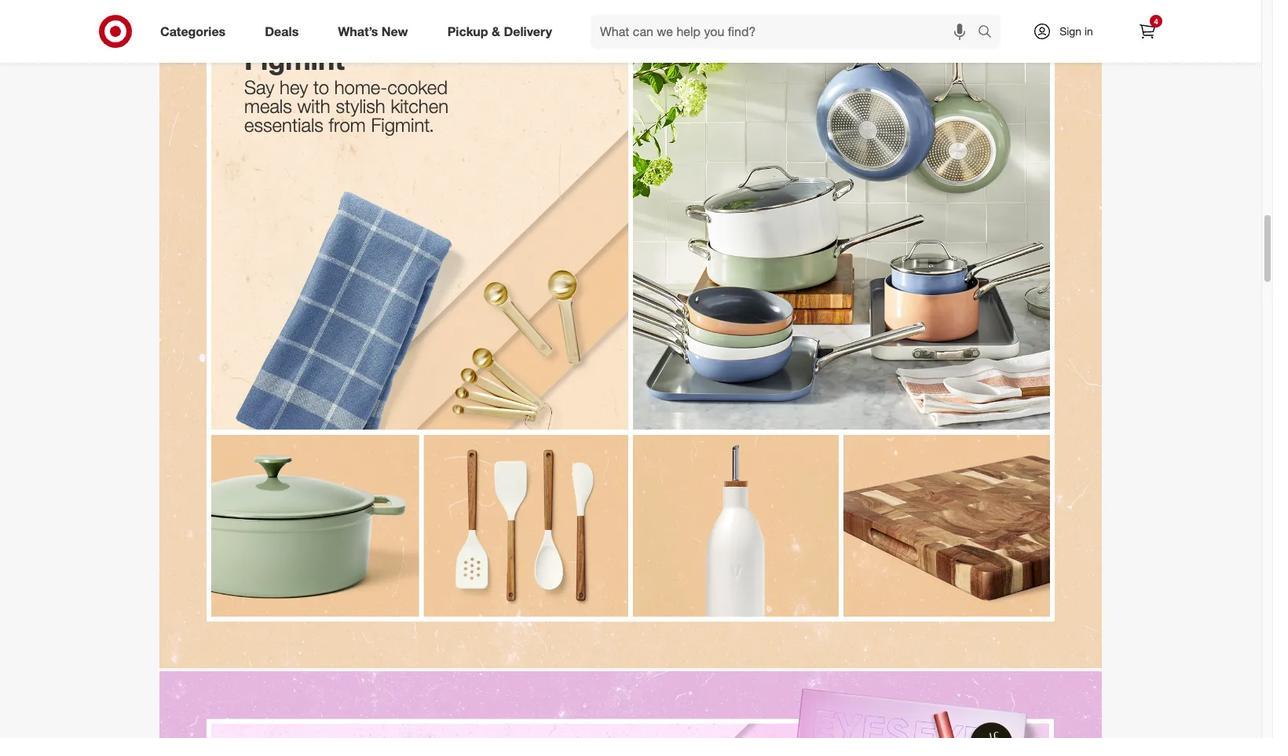 Task type: vqa. For each thing, say whether or not it's contained in the screenshot.
Deals "link"
yes



Task type: locate. For each thing, give the bounding box(es) containing it.
12 days of beauty cosmetic gift set - 12ct, eye cosmetics gift set - 7ct, hair volumizers gift set - 9ct image
[[159, 672, 1102, 738]]

figmint say hey to home-cooked meals with stylish kitchen essentials from figmint.
[[244, 42, 454, 136]]

sign in
[[1060, 24, 1093, 38]]

kitchen
[[391, 94, 448, 118]]

what's new link
[[325, 14, 428, 49]]

what's new
[[338, 23, 408, 39]]

stylish
[[336, 94, 385, 118]]

say
[[244, 75, 274, 99]]

figmint.
[[371, 113, 434, 136]]

meals
[[244, 94, 292, 118]]

essentials
[[244, 113, 323, 136]]

pickup & delivery
[[447, 23, 552, 39]]

to
[[313, 75, 329, 99]]

from
[[329, 113, 366, 136]]

What can we help you find? suggestions appear below search field
[[591, 14, 982, 49]]

sign in link
[[1019, 14, 1118, 49]]

figmint
[[244, 42, 345, 76]]

ceramic cookware collection - figmint™, dual sided terry kitchen towel blue/cream - figmint™, 6pc stainless steel measuring spoons champagne - figmint™, 5.5qt enamel dutch oven sage green - figmint™, 4pc wood/nylon kitchen utensil set brown - figmint™, ceramic vinegar pour bottle cream - figmint™, 14"x14" end grain acacia wood cutting board natural - figmint™ image
[[159, 0, 1102, 669]]



Task type: describe. For each thing, give the bounding box(es) containing it.
deals
[[265, 23, 299, 39]]

cooked
[[387, 75, 448, 99]]

new
[[382, 23, 408, 39]]

categories link
[[147, 14, 245, 49]]

deals link
[[251, 14, 318, 49]]

pickup & delivery link
[[434, 14, 572, 49]]

4 link
[[1130, 14, 1165, 49]]

delivery
[[504, 23, 552, 39]]

4
[[1154, 16, 1158, 26]]

what's
[[338, 23, 378, 39]]

pickup
[[447, 23, 488, 39]]

home-
[[334, 75, 387, 99]]

with
[[297, 94, 330, 118]]

sign
[[1060, 24, 1082, 38]]

in
[[1085, 24, 1093, 38]]

search button
[[971, 14, 1009, 52]]

categories
[[160, 23, 226, 39]]

hey
[[280, 75, 308, 99]]

&
[[492, 23, 500, 39]]

search
[[971, 25, 1009, 41]]



